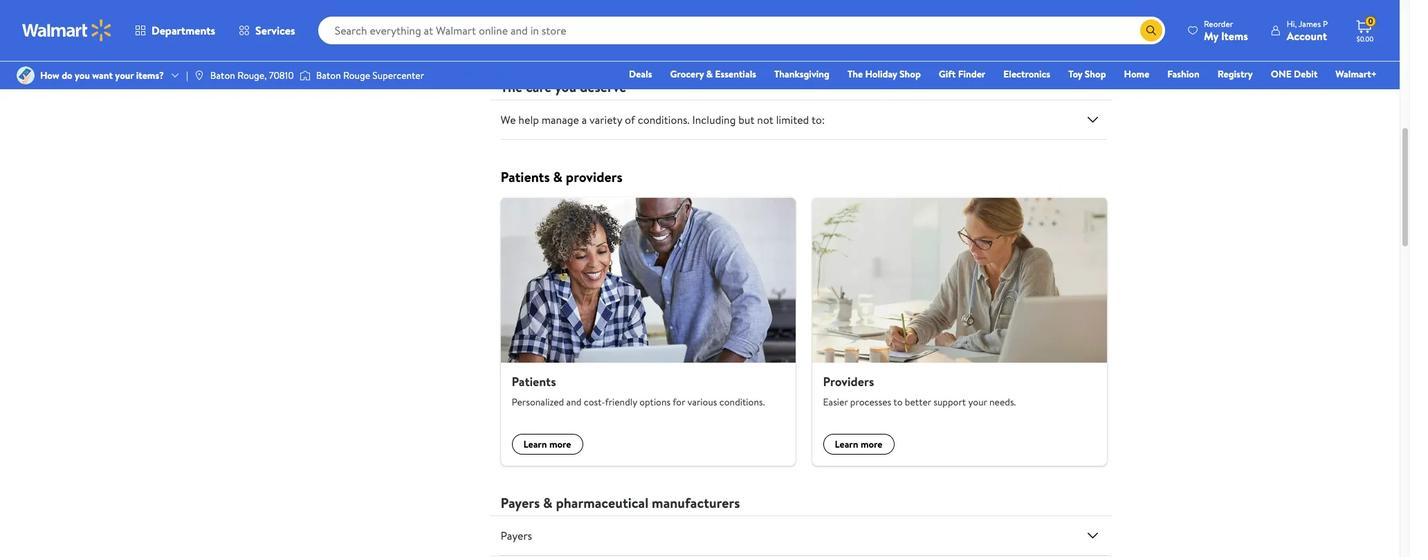 Task type: locate. For each thing, give the bounding box(es) containing it.
shop right toy
[[1085, 67, 1106, 81]]

reorder my items
[[1204, 18, 1248, 43]]

1 learn more from the left
[[524, 437, 571, 451]]

&
[[706, 67, 713, 81], [553, 167, 563, 186], [543, 493, 553, 512]]

conditions. right various
[[720, 395, 765, 409]]

including
[[692, 112, 736, 127]]

various
[[688, 395, 717, 409]]

1 horizontal spatial your
[[969, 395, 987, 409]]

0 horizontal spatial  image
[[194, 70, 205, 81]]

0 horizontal spatial you
[[75, 68, 90, 82]]

learn inside patients 'list item'
[[524, 437, 547, 451]]

learn inside providers 'list item'
[[835, 437, 859, 451]]

you for do
[[75, 68, 90, 82]]

 image
[[17, 66, 35, 84]]

1 vertical spatial payers
[[501, 528, 532, 543]]

providers list item
[[804, 197, 1115, 466]]

reorder
[[1204, 18, 1233, 29]]

0 horizontal spatial your
[[115, 68, 134, 82]]

care
[[526, 77, 552, 96]]

1 vertical spatial conditions.
[[720, 395, 765, 409]]

0 horizontal spatial shop
[[900, 67, 921, 81]]

more inside patients 'list item'
[[549, 437, 571, 451]]

we help manage a variety of conditions. including but not limited to:
[[501, 112, 825, 127]]

more down and
[[549, 437, 571, 451]]

1 shop from the left
[[900, 67, 921, 81]]

Search search field
[[318, 17, 1165, 44]]

debit
[[1294, 67, 1318, 81]]

you right "care"
[[555, 77, 577, 96]]

0 horizontal spatial more
[[549, 437, 571, 451]]

more
[[549, 437, 571, 451], [861, 437, 883, 451]]

thanksgiving link
[[768, 66, 836, 82]]

learn for patients
[[524, 437, 547, 451]]

list
[[492, 197, 1115, 466]]

1 horizontal spatial baton
[[316, 68, 341, 82]]

electronics
[[1004, 67, 1051, 81]]

2 horizontal spatial &
[[706, 67, 713, 81]]

 image right 70810
[[299, 69, 311, 82]]

2 more from the left
[[861, 437, 883, 451]]

& left the pharmaceutical
[[543, 493, 553, 512]]

0 horizontal spatial conditions.
[[638, 112, 690, 127]]

registry
[[1218, 67, 1253, 81]]

0 vertical spatial &
[[706, 67, 713, 81]]

baton rouge supercenter
[[316, 68, 424, 82]]

needs.
[[990, 395, 1016, 409]]

shop
[[900, 67, 921, 81], [1085, 67, 1106, 81]]

services left walmart insurance services image
[[255, 23, 295, 38]]

hi, james p account
[[1287, 18, 1328, 43]]

conditions.
[[638, 112, 690, 127], [720, 395, 765, 409]]

0 horizontal spatial baton
[[210, 68, 235, 82]]

toy shop link
[[1062, 66, 1113, 82]]

1 horizontal spatial &
[[553, 167, 563, 186]]

the care you deserve
[[501, 77, 627, 96]]

0 horizontal spatial &
[[543, 493, 553, 512]]

help
[[519, 112, 539, 127]]

1 horizontal spatial the
[[848, 67, 863, 81]]

2 learn from the left
[[835, 437, 859, 451]]

services right insurance
[[378, 19, 412, 33]]

how
[[40, 68, 59, 82]]

0 horizontal spatial learn more
[[524, 437, 571, 451]]

2 learn more from the left
[[835, 437, 883, 451]]

learn more inside providers 'list item'
[[835, 437, 883, 451]]

2 vertical spatial &
[[543, 493, 553, 512]]

0 vertical spatial your
[[115, 68, 134, 82]]

providers
[[823, 373, 874, 390]]

& left 'providers'
[[553, 167, 563, 186]]

providers easier processes to better support your needs.
[[823, 373, 1016, 409]]

learn
[[524, 437, 547, 451], [835, 437, 859, 451]]

you
[[75, 68, 90, 82], [555, 77, 577, 96]]

conditions. right of
[[638, 112, 690, 127]]

0 vertical spatial patients
[[501, 167, 550, 186]]

conditions. inside patients personalized and cost-friendly options for various conditions.
[[720, 395, 765, 409]]

your
[[115, 68, 134, 82], [969, 395, 987, 409]]

1 learn from the left
[[524, 437, 547, 451]]

$0.00
[[1357, 34, 1374, 44]]

1 vertical spatial patients
[[512, 373, 556, 390]]

 image for baton rouge, 70810
[[194, 70, 205, 81]]

departments
[[152, 23, 215, 38]]

walmart+ link
[[1330, 66, 1383, 82]]

1 horizontal spatial you
[[555, 77, 577, 96]]

1 payers from the top
[[501, 493, 540, 512]]

thanksgiving
[[774, 67, 830, 81]]

the
[[848, 67, 863, 81], [501, 77, 523, 96]]

patients list item
[[492, 197, 804, 466]]

payers
[[501, 493, 540, 512], [501, 528, 532, 543]]

0 vertical spatial conditions.
[[638, 112, 690, 127]]

1 horizontal spatial learn
[[835, 437, 859, 451]]

1 horizontal spatial conditions.
[[720, 395, 765, 409]]

the for the care you deserve
[[501, 77, 523, 96]]

1 horizontal spatial learn more
[[835, 437, 883, 451]]

0
[[1368, 15, 1373, 27]]

one debit link
[[1265, 66, 1324, 82]]

your right want
[[115, 68, 134, 82]]

search icon image
[[1146, 25, 1157, 36]]

1 vertical spatial &
[[553, 167, 563, 186]]

the left "care"
[[501, 77, 523, 96]]

learn for providers
[[835, 437, 859, 451]]

patients down help
[[501, 167, 550, 186]]

1 horizontal spatial more
[[861, 437, 883, 451]]

home link
[[1118, 66, 1156, 82]]

manufacturers
[[652, 493, 740, 512]]

services
[[378, 19, 412, 33], [255, 23, 295, 38]]

deals link
[[623, 66, 658, 82]]

we
[[501, 112, 516, 127]]

baton left rouge
[[316, 68, 341, 82]]

your inside providers easier processes to better support your needs.
[[969, 395, 987, 409]]

more down processes
[[861, 437, 883, 451]]

1 horizontal spatial shop
[[1085, 67, 1106, 81]]

0 horizontal spatial the
[[501, 77, 523, 96]]

1 horizontal spatial services
[[378, 19, 412, 33]]

learn more down processes
[[835, 437, 883, 451]]

home
[[1124, 67, 1150, 81]]

1 horizontal spatial  image
[[299, 69, 311, 82]]

baton left rouge, at the top
[[210, 68, 235, 82]]

walmart+
[[1336, 67, 1377, 81]]

0 horizontal spatial services
[[255, 23, 295, 38]]

learn more inside patients 'list item'
[[524, 437, 571, 451]]

learn more down personalized
[[524, 437, 571, 451]]

patients personalized and cost-friendly options for various conditions.
[[512, 373, 765, 409]]

services inside popup button
[[255, 23, 295, 38]]

learn down personalized
[[524, 437, 547, 451]]

2 payers from the top
[[501, 528, 532, 543]]

limited
[[776, 112, 809, 127]]

baton for baton rouge supercenter
[[316, 68, 341, 82]]

we help manage a variety of conditions. including but not limited to: image
[[1085, 111, 1101, 128]]

2 shop from the left
[[1085, 67, 1106, 81]]

patients
[[501, 167, 550, 186], [512, 373, 556, 390]]

you right do
[[75, 68, 90, 82]]

baton for baton rouge, 70810
[[210, 68, 235, 82]]

fashion link
[[1161, 66, 1206, 82]]

0 horizontal spatial learn
[[524, 437, 547, 451]]

deserve
[[580, 77, 627, 96]]

1 vertical spatial your
[[969, 395, 987, 409]]

holiday
[[865, 67, 897, 81]]

your left needs.
[[969, 395, 987, 409]]

patients inside patients personalized and cost-friendly options for various conditions.
[[512, 373, 556, 390]]

& for payers
[[543, 493, 553, 512]]

the left holiday
[[848, 67, 863, 81]]

learn more for providers
[[835, 437, 883, 451]]

learn down the easier
[[835, 437, 859, 451]]

gift
[[939, 67, 956, 81]]

1 more from the left
[[549, 437, 571, 451]]

patients up personalized
[[512, 373, 556, 390]]

& right "grocery"
[[706, 67, 713, 81]]

0 vertical spatial payers
[[501, 493, 540, 512]]

 image
[[299, 69, 311, 82], [194, 70, 205, 81]]

baton rouge, 70810
[[210, 68, 294, 82]]

patients for patients personalized and cost-friendly options for various conditions.
[[512, 373, 556, 390]]

shop inside toy shop link
[[1085, 67, 1106, 81]]

for
[[673, 395, 685, 409]]

gift finder
[[939, 67, 986, 81]]

how do you want your items?
[[40, 68, 164, 82]]

departments button
[[123, 14, 227, 47]]

2 baton from the left
[[316, 68, 341, 82]]

1 baton from the left
[[210, 68, 235, 82]]

shop right holiday
[[900, 67, 921, 81]]

 image right |
[[194, 70, 205, 81]]

walmart image
[[22, 19, 112, 42]]

not
[[757, 112, 774, 127]]

more inside providers 'list item'
[[861, 437, 883, 451]]



Task type: vqa. For each thing, say whether or not it's contained in the screenshot.
2023
no



Task type: describe. For each thing, give the bounding box(es) containing it.
patients for patients & providers
[[501, 167, 550, 186]]

providers
[[566, 167, 623, 186]]

electronics link
[[997, 66, 1057, 82]]

|
[[186, 68, 188, 82]]

toy shop
[[1069, 67, 1106, 81]]

more for patients
[[549, 437, 571, 451]]

deals
[[629, 67, 652, 81]]

and
[[566, 395, 582, 409]]

registry link
[[1212, 66, 1259, 82]]

hi,
[[1287, 18, 1297, 29]]

gift finder link
[[933, 66, 992, 82]]

payers for payers & pharmaceutical manufacturers
[[501, 493, 540, 512]]

easier
[[823, 395, 848, 409]]

list containing patients
[[492, 197, 1115, 466]]

the holiday shop
[[848, 67, 921, 81]]

& for patients
[[553, 167, 563, 186]]

rouge,
[[237, 68, 267, 82]]

a
[[582, 112, 587, 127]]

support
[[934, 395, 966, 409]]

toy
[[1069, 67, 1083, 81]]

payers & pharmaceutical manufacturers
[[501, 493, 740, 512]]

more for providers
[[861, 437, 883, 451]]

options
[[640, 395, 671, 409]]

walmart insurance services image
[[296, 12, 324, 39]]

the holiday shop link
[[842, 66, 927, 82]]

Walmart Site-Wide search field
[[318, 17, 1165, 44]]

payers image
[[1085, 527, 1101, 544]]

grocery & essentials link
[[664, 66, 763, 82]]

do
[[62, 68, 72, 82]]

of
[[625, 112, 635, 127]]

rouge
[[343, 68, 370, 82]]

account
[[1287, 28, 1327, 43]]

payers for payers
[[501, 528, 532, 543]]

finder
[[958, 67, 986, 81]]

cost-
[[584, 395, 605, 409]]

p
[[1323, 18, 1328, 29]]

items
[[1221, 28, 1248, 43]]

james
[[1299, 18, 1321, 29]]

patients & providers
[[501, 167, 623, 186]]

processes
[[850, 395, 892, 409]]

insurance services
[[335, 19, 412, 33]]

essentials
[[715, 67, 756, 81]]

services button
[[227, 14, 307, 47]]

70810
[[269, 68, 294, 82]]

you for care
[[555, 77, 577, 96]]

& for grocery
[[706, 67, 713, 81]]

friendly
[[605, 395, 637, 409]]

personalized
[[512, 395, 564, 409]]

one debit
[[1271, 67, 1318, 81]]

pharmaceutical
[[556, 493, 649, 512]]

to:
[[812, 112, 825, 127]]

fashion
[[1168, 67, 1200, 81]]

0 $0.00
[[1357, 15, 1374, 44]]

better
[[905, 395, 931, 409]]

to
[[894, 395, 903, 409]]

supercenter
[[373, 68, 424, 82]]

learn more for patients
[[524, 437, 571, 451]]

want
[[92, 68, 113, 82]]

my
[[1204, 28, 1219, 43]]

but
[[739, 112, 755, 127]]

insurance
[[335, 19, 375, 33]]

one
[[1271, 67, 1292, 81]]

grocery & essentials
[[670, 67, 756, 81]]

grocery
[[670, 67, 704, 81]]

shop inside the holiday shop link
[[900, 67, 921, 81]]

items?
[[136, 68, 164, 82]]

manage
[[542, 112, 579, 127]]

the for the holiday shop
[[848, 67, 863, 81]]

variety
[[590, 112, 622, 127]]

 image for baton rouge supercenter
[[299, 69, 311, 82]]



